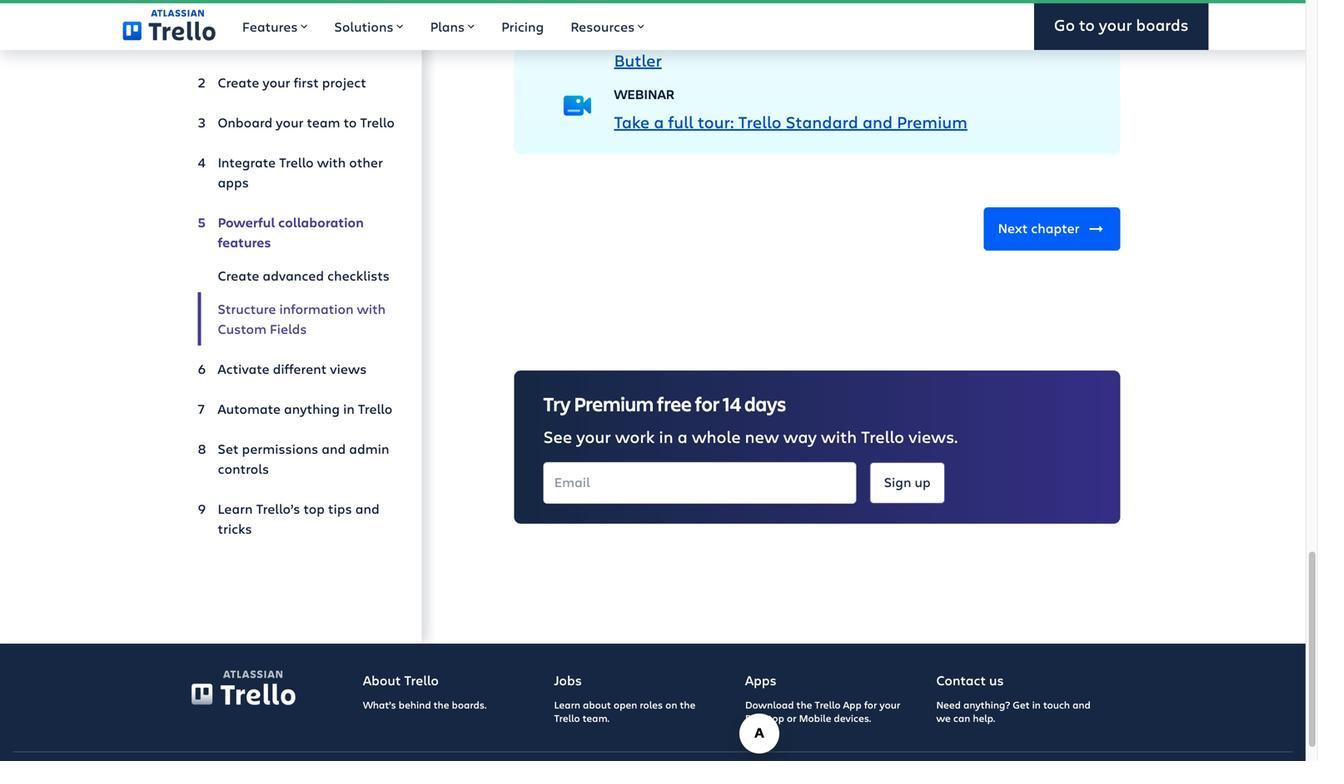 Task type: describe. For each thing, give the bounding box(es) containing it.
activate different views link
[[198, 352, 395, 386]]

set
[[218, 440, 239, 458]]

create your first project
[[218, 73, 366, 91]]

boards
[[1137, 14, 1189, 35]]

create for create your first project
[[218, 73, 259, 91]]

open
[[614, 698, 638, 712]]

checklists
[[328, 267, 390, 284]]

collaboration
[[278, 213, 364, 231]]

trello inside integrate trello with other apps
[[279, 153, 314, 171]]

apps
[[746, 671, 777, 689]]

learn trello board basics link
[[198, 26, 395, 59]]

onboard your team to trello
[[218, 113, 395, 131]]

with for trello
[[317, 153, 346, 171]]

about
[[583, 698, 611, 712]]

chapter
[[1031, 219, 1080, 237]]

powerful collaboration features link
[[198, 206, 395, 259]]

fields inside 5 powerful automation tricks with trello custom fields & butler
[[1004, 24, 1050, 46]]

integrate trello with other apps link
[[198, 146, 395, 199]]

devices.
[[834, 711, 872, 725]]

fields inside the structure information with custom fields
[[270, 320, 307, 338]]

way
[[784, 425, 817, 448]]

next chapter
[[998, 219, 1080, 237]]

powerful collaboration features
[[218, 213, 364, 251]]

work
[[615, 425, 655, 448]]

new
[[745, 425, 779, 448]]

powerful inside 5 powerful automation tricks with trello custom fields & butler
[[628, 24, 699, 46]]

pricing
[[502, 17, 544, 35]]

your inside download the trello app for your desktop or mobile devices.
[[880, 698, 901, 712]]

tour:
[[698, 110, 734, 133]]

with
[[849, 24, 887, 46]]

1 horizontal spatial to
[[1080, 14, 1095, 35]]

solutions button
[[321, 0, 417, 50]]

pricing link
[[488, 0, 557, 50]]

what's
[[363, 698, 396, 712]]

controls
[[218, 460, 269, 478]]

for inside download the trello app for your desktop or mobile devices.
[[865, 698, 878, 712]]

solutions
[[334, 17, 394, 35]]

advanced
[[263, 267, 324, 284]]

on
[[666, 698, 678, 712]]

free
[[657, 391, 692, 417]]

trello inside webinar take a full tour: trello standard and premium
[[739, 110, 782, 133]]

trello inside try premium free for 14 days see your work in a whole new way with trello views.
[[862, 425, 905, 448]]

with inside try premium free for 14 days see your work in a whole new way with trello views.
[[821, 425, 857, 448]]

about
[[363, 671, 401, 689]]

take
[[614, 110, 650, 133]]

mobile
[[799, 711, 832, 725]]

admin
[[349, 440, 389, 458]]

trello up the admin
[[358, 400, 393, 418]]

with for information
[[357, 300, 386, 318]]

1 the from the left
[[434, 698, 449, 712]]

create your first project link
[[198, 66, 395, 99]]

anything
[[284, 400, 340, 418]]

roles
[[640, 698, 663, 712]]

your left team
[[276, 113, 304, 131]]

other
[[349, 153, 383, 171]]

create advanced checklists
[[218, 267, 390, 284]]

can
[[954, 711, 971, 725]]

features button
[[229, 0, 321, 50]]

next chapter link
[[984, 207, 1121, 251]]

try premium free for 14 days see your work in a whole new way with trello views.
[[544, 391, 958, 448]]

top
[[304, 500, 325, 518]]

get
[[1013, 698, 1030, 712]]

try
[[544, 391, 571, 417]]

your left the first
[[263, 73, 290, 91]]

learn for learn trello board basics
[[218, 33, 253, 51]]

plans button
[[417, 0, 488, 50]]

up
[[915, 473, 931, 491]]

download
[[746, 698, 794, 712]]

5 powerful automation tricks with trello custom fields & butler link
[[614, 24, 1066, 71]]

board
[[294, 33, 331, 51]]

custom inside the structure information with custom fields
[[218, 320, 267, 338]]

views
[[330, 360, 367, 378]]

basics
[[335, 33, 375, 51]]

page progress progress bar
[[0, 0, 1319, 3]]

next
[[998, 219, 1028, 237]]

anything?
[[964, 698, 1011, 712]]

tricks
[[218, 520, 252, 538]]

us
[[990, 671, 1004, 689]]

integrate
[[218, 153, 276, 171]]

premium inside try premium free for 14 days see your work in a whole new way with trello views.
[[574, 391, 654, 417]]

touch
[[1044, 698, 1070, 712]]

permissions
[[242, 440, 318, 458]]

go to your boards
[[1054, 14, 1189, 35]]

views.
[[909, 425, 958, 448]]

automation
[[703, 24, 796, 46]]

integrate trello with other apps
[[218, 153, 383, 191]]



Task type: vqa. For each thing, say whether or not it's contained in the screenshot.
Workspace membership restrictions
no



Task type: locate. For each thing, give the bounding box(es) containing it.
download the trello app for your desktop or mobile devices.
[[746, 698, 901, 725]]

0 vertical spatial learn
[[218, 33, 253, 51]]

3 the from the left
[[797, 698, 813, 712]]

features
[[242, 17, 298, 35]]

tricks
[[801, 24, 845, 46]]

learn up the create your first project
[[218, 33, 253, 51]]

in inside try premium free for 14 days see your work in a whole new way with trello views.
[[659, 425, 674, 448]]

and inside set permissions and admin controls
[[322, 440, 346, 458]]

1 vertical spatial a
[[678, 425, 688, 448]]

jobs
[[554, 671, 582, 689]]

0 vertical spatial fields
[[1004, 24, 1050, 46]]

0 vertical spatial for
[[695, 391, 720, 417]]

2 create from the top
[[218, 267, 259, 284]]

the right behind
[[434, 698, 449, 712]]

0 vertical spatial with
[[317, 153, 346, 171]]

butler
[[614, 49, 662, 71]]

trello
[[891, 24, 934, 46], [256, 33, 291, 51], [739, 110, 782, 133], [360, 113, 395, 131], [279, 153, 314, 171], [358, 400, 393, 418], [862, 425, 905, 448], [404, 671, 439, 689], [815, 698, 841, 712], [554, 711, 580, 725]]

0 horizontal spatial in
[[343, 400, 355, 418]]

structure information with custom fields link
[[198, 292, 395, 346]]

0 horizontal spatial custom
[[218, 320, 267, 338]]

trello inside download the trello app for your desktop or mobile devices.
[[815, 698, 841, 712]]

the
[[434, 698, 449, 712], [680, 698, 696, 712], [797, 698, 813, 712]]

activate different views
[[218, 360, 367, 378]]

and
[[863, 110, 893, 133], [322, 440, 346, 458], [355, 500, 380, 518], [1073, 698, 1091, 712]]

the inside download the trello app for your desktop or mobile devices.
[[797, 698, 813, 712]]

trello up sign
[[862, 425, 905, 448]]

2 vertical spatial with
[[821, 425, 857, 448]]

onboard your team to trello link
[[198, 106, 395, 139]]

create inside 'link'
[[218, 267, 259, 284]]

and right 'touch'
[[1073, 698, 1091, 712]]

1 horizontal spatial with
[[357, 300, 386, 318]]

trello left app
[[815, 698, 841, 712]]

0 vertical spatial custom
[[939, 24, 1000, 46]]

for left 14
[[695, 391, 720, 417]]

create down features at top
[[218, 267, 259, 284]]

automate
[[218, 400, 281, 418]]

sign
[[884, 473, 912, 491]]

1 vertical spatial in
[[659, 425, 674, 448]]

fields down "information"
[[270, 320, 307, 338]]

apps
[[218, 173, 249, 191]]

2 the from the left
[[680, 698, 696, 712]]

learn for learn about open roles on the trello team.
[[554, 698, 581, 712]]

custom
[[939, 24, 1000, 46], [218, 320, 267, 338]]

sign up button
[[870, 462, 945, 504]]

1 horizontal spatial powerful
[[628, 24, 699, 46]]

first
[[294, 73, 319, 91]]

1 vertical spatial create
[[218, 267, 259, 284]]

1 vertical spatial premium
[[574, 391, 654, 417]]

powerful up features at top
[[218, 213, 275, 231]]

with left other on the top of page
[[317, 153, 346, 171]]

trello up what's behind the boards.
[[404, 671, 439, 689]]

with down 'checklists'
[[357, 300, 386, 318]]

and left the admin
[[322, 440, 346, 458]]

create for create advanced checklists
[[218, 267, 259, 284]]

behind
[[399, 698, 431, 712]]

your left boards
[[1099, 14, 1133, 35]]

structure
[[218, 300, 276, 318]]

onboard
[[218, 113, 273, 131]]

trello right with
[[891, 24, 934, 46]]

create up onboard
[[218, 73, 259, 91]]

1 vertical spatial fields
[[270, 320, 307, 338]]

in right work
[[659, 425, 674, 448]]

1 vertical spatial learn
[[218, 500, 253, 518]]

team.
[[583, 711, 610, 725]]

contact
[[937, 671, 986, 689]]

0 vertical spatial in
[[343, 400, 355, 418]]

0 horizontal spatial for
[[695, 391, 720, 417]]

the right on
[[680, 698, 696, 712]]

0 horizontal spatial to
[[344, 113, 357, 131]]

boards.
[[452, 698, 487, 712]]

trello down "onboard your team to trello" link
[[279, 153, 314, 171]]

and inside need anything? get in touch and we can help.
[[1073, 698, 1091, 712]]

and inside webinar take a full tour: trello standard and premium
[[863, 110, 893, 133]]

plans
[[430, 17, 465, 35]]

sign up
[[884, 473, 931, 491]]

learn up tricks
[[218, 500, 253, 518]]

activate
[[218, 360, 270, 378]]

2 horizontal spatial the
[[797, 698, 813, 712]]

webinar take a full tour: trello standard and premium
[[614, 85, 968, 133]]

different
[[273, 360, 327, 378]]

powerful down page progress progress bar
[[628, 24, 699, 46]]

2 horizontal spatial with
[[821, 425, 857, 448]]

go
[[1054, 14, 1075, 35]]

1 horizontal spatial custom
[[939, 24, 1000, 46]]

full
[[668, 110, 694, 133]]

fields
[[1004, 24, 1050, 46], [270, 320, 307, 338]]

learn down jobs
[[554, 698, 581, 712]]

powerful
[[628, 24, 699, 46], [218, 213, 275, 231]]

0 vertical spatial powerful
[[628, 24, 699, 46]]

and right standard
[[863, 110, 893, 133]]

trello's
[[256, 500, 300, 518]]

Email email field
[[544, 462, 857, 504]]

and inside learn trello's top tips and tricks
[[355, 500, 380, 518]]

premium inside webinar take a full tour: trello standard and premium
[[897, 110, 968, 133]]

set permissions and admin controls
[[218, 440, 389, 478]]

1 horizontal spatial for
[[865, 698, 878, 712]]

0 vertical spatial a
[[654, 110, 664, 133]]

learn trello board basics
[[218, 33, 375, 51]]

the inside learn about open roles on the trello team.
[[680, 698, 696, 712]]

trello right tour:
[[739, 110, 782, 133]]

trello left board
[[256, 33, 291, 51]]

a inside webinar take a full tour: trello standard and premium
[[654, 110, 664, 133]]

learn inside learn trello's top tips and tricks
[[218, 500, 253, 518]]

2 horizontal spatial in
[[1033, 698, 1041, 712]]

create advanced checklists link
[[198, 259, 395, 292]]

contact us
[[937, 671, 1004, 689]]

5 powerful automation tricks with trello custom fields & butler
[[614, 24, 1066, 71]]

to right team
[[344, 113, 357, 131]]

custom inside 5 powerful automation tricks with trello custom fields & butler
[[939, 24, 1000, 46]]

5
[[614, 24, 624, 46]]

see
[[544, 425, 572, 448]]

2 vertical spatial learn
[[554, 698, 581, 712]]

0 vertical spatial premium
[[897, 110, 968, 133]]

fields left & at the right of the page
[[1004, 24, 1050, 46]]

in inside need anything? get in touch and we can help.
[[1033, 698, 1041, 712]]

a inside try premium free for 14 days see your work in a whole new way with trello views.
[[678, 425, 688, 448]]

for inside try premium free for 14 days see your work in a whole new way with trello views.
[[695, 391, 720, 417]]

0 horizontal spatial a
[[654, 110, 664, 133]]

trello up other on the top of page
[[360, 113, 395, 131]]

your
[[1099, 14, 1133, 35], [263, 73, 290, 91], [276, 113, 304, 131], [577, 425, 611, 448], [880, 698, 901, 712]]

app
[[844, 698, 862, 712]]

with inside the structure information with custom fields
[[357, 300, 386, 318]]

0 horizontal spatial fields
[[270, 320, 307, 338]]

1 horizontal spatial a
[[678, 425, 688, 448]]

or
[[787, 711, 797, 725]]

project
[[322, 73, 366, 91]]

automate anything in trello link
[[198, 392, 395, 426]]

with
[[317, 153, 346, 171], [357, 300, 386, 318], [821, 425, 857, 448]]

0 horizontal spatial premium
[[574, 391, 654, 417]]

create
[[218, 73, 259, 91], [218, 267, 259, 284]]

your right the see
[[577, 425, 611, 448]]

learn inside learn about open roles on the trello team.
[[554, 698, 581, 712]]

and right "tips"
[[355, 500, 380, 518]]

1 vertical spatial with
[[357, 300, 386, 318]]

1 vertical spatial powerful
[[218, 213, 275, 231]]

structure information with custom fields
[[218, 300, 386, 338]]

to right go
[[1080, 14, 1095, 35]]

your inside try premium free for 14 days see your work in a whole new way with trello views.
[[577, 425, 611, 448]]

with right "way"
[[821, 425, 857, 448]]

2 vertical spatial in
[[1033, 698, 1041, 712]]

trello inside 5 powerful automation tricks with trello custom fields & butler
[[891, 24, 934, 46]]

1 horizontal spatial in
[[659, 425, 674, 448]]

0 horizontal spatial with
[[317, 153, 346, 171]]

1 vertical spatial to
[[344, 113, 357, 131]]

1 vertical spatial for
[[865, 698, 878, 712]]

1 horizontal spatial premium
[[897, 110, 968, 133]]

days
[[745, 391, 787, 417]]

whole
[[692, 425, 741, 448]]

in right anything
[[343, 400, 355, 418]]

learn about open roles on the trello team.
[[554, 698, 696, 725]]

0 vertical spatial create
[[218, 73, 259, 91]]

1 vertical spatial custom
[[218, 320, 267, 338]]

1 horizontal spatial the
[[680, 698, 696, 712]]

&
[[1054, 24, 1066, 46]]

team
[[307, 113, 340, 131]]

a down the free
[[678, 425, 688, 448]]

webinar
[[614, 85, 675, 103]]

1 horizontal spatial fields
[[1004, 24, 1050, 46]]

what's behind the boards.
[[363, 698, 487, 712]]

for right app
[[865, 698, 878, 712]]

0 horizontal spatial the
[[434, 698, 449, 712]]

go to your boards link
[[1035, 0, 1209, 50]]

a left full at the top of page
[[654, 110, 664, 133]]

your right app
[[880, 698, 901, 712]]

automate anything in trello
[[218, 400, 393, 418]]

help.
[[973, 711, 996, 725]]

need anything? get in touch and we can help.
[[937, 698, 1091, 725]]

0 horizontal spatial powerful
[[218, 213, 275, 231]]

trello left team.
[[554, 711, 580, 725]]

trello inside learn about open roles on the trello team.
[[554, 711, 580, 725]]

in right get
[[1033, 698, 1041, 712]]

resources
[[571, 17, 635, 35]]

resources button
[[557, 0, 658, 50]]

the right download
[[797, 698, 813, 712]]

a
[[654, 110, 664, 133], [678, 425, 688, 448]]

learn for learn trello's top tips and tricks
[[218, 500, 253, 518]]

atlassian trello image
[[123, 9, 216, 41], [192, 671, 296, 706], [223, 671, 283, 678]]

set permissions and admin controls link
[[198, 432, 395, 486]]

0 vertical spatial to
[[1080, 14, 1095, 35]]

with inside integrate trello with other apps
[[317, 153, 346, 171]]

1 create from the top
[[218, 73, 259, 91]]

tips
[[328, 500, 352, 518]]

powerful inside powerful collaboration features
[[218, 213, 275, 231]]

desktop
[[746, 711, 785, 725]]



